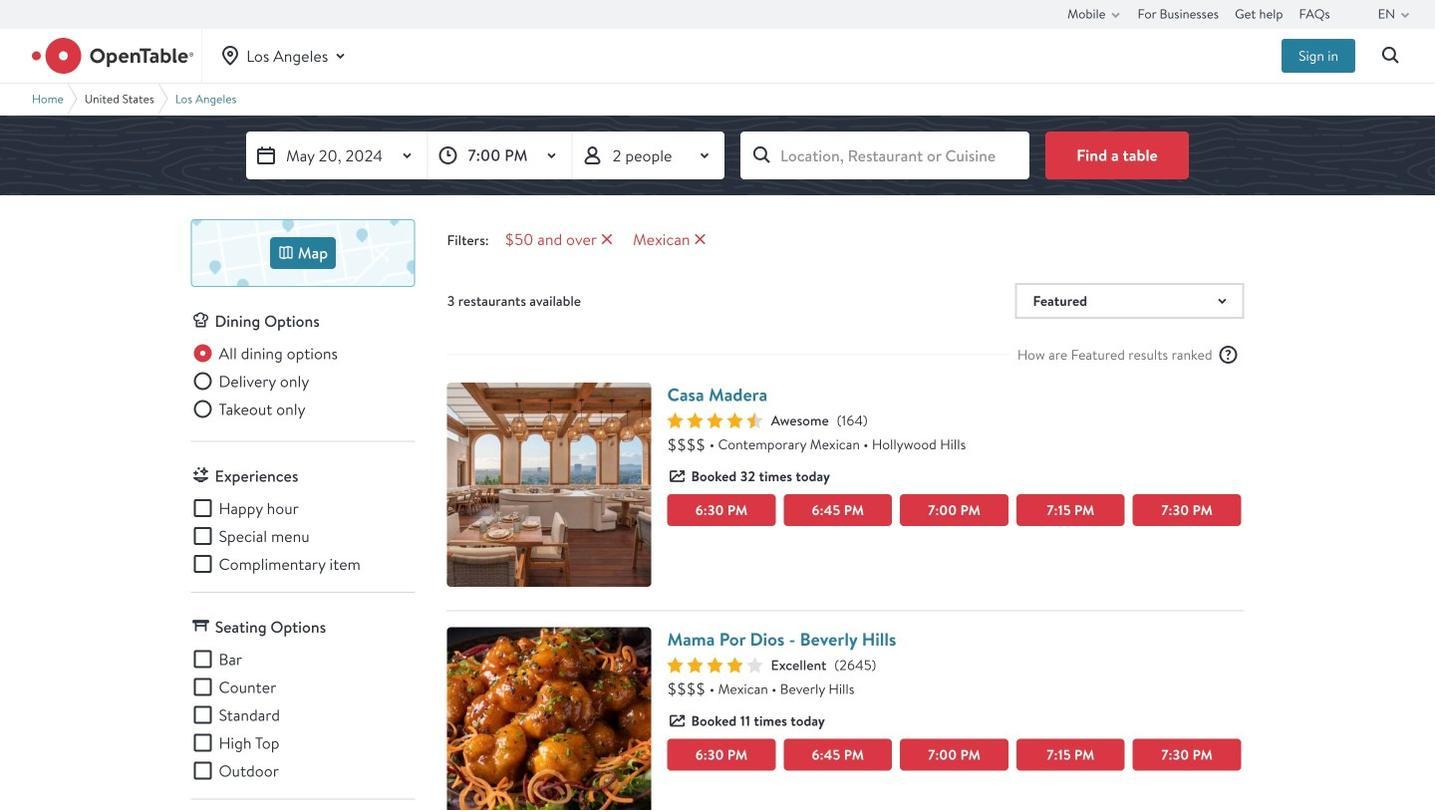 Task type: locate. For each thing, give the bounding box(es) containing it.
0 vertical spatial group
[[191, 341, 415, 425]]

2 vertical spatial group
[[191, 647, 415, 783]]

a photo of casa madera restaurant image
[[447, 383, 651, 587]]

group
[[191, 341, 415, 425], [191, 496, 415, 576], [191, 647, 415, 783]]

None field
[[740, 132, 1029, 179]]

4.5 stars image
[[667, 413, 763, 429]]

None radio
[[191, 341, 338, 365], [191, 369, 309, 393], [191, 397, 306, 421], [191, 341, 338, 365], [191, 369, 309, 393], [191, 397, 306, 421]]

1 group from the top
[[191, 341, 415, 425]]

1 vertical spatial group
[[191, 496, 415, 576]]



Task type: vqa. For each thing, say whether or not it's contained in the screenshot.
group
yes



Task type: describe. For each thing, give the bounding box(es) containing it.
Please input a Location, Restaurant or Cuisine field
[[740, 132, 1029, 179]]

a photo of mama por dios - beverly hills restaurant image
[[447, 627, 651, 810]]

2 group from the top
[[191, 496, 415, 576]]

opentable logo image
[[32, 38, 194, 74]]

3 group from the top
[[191, 647, 415, 783]]

4 stars image
[[667, 657, 763, 673]]



